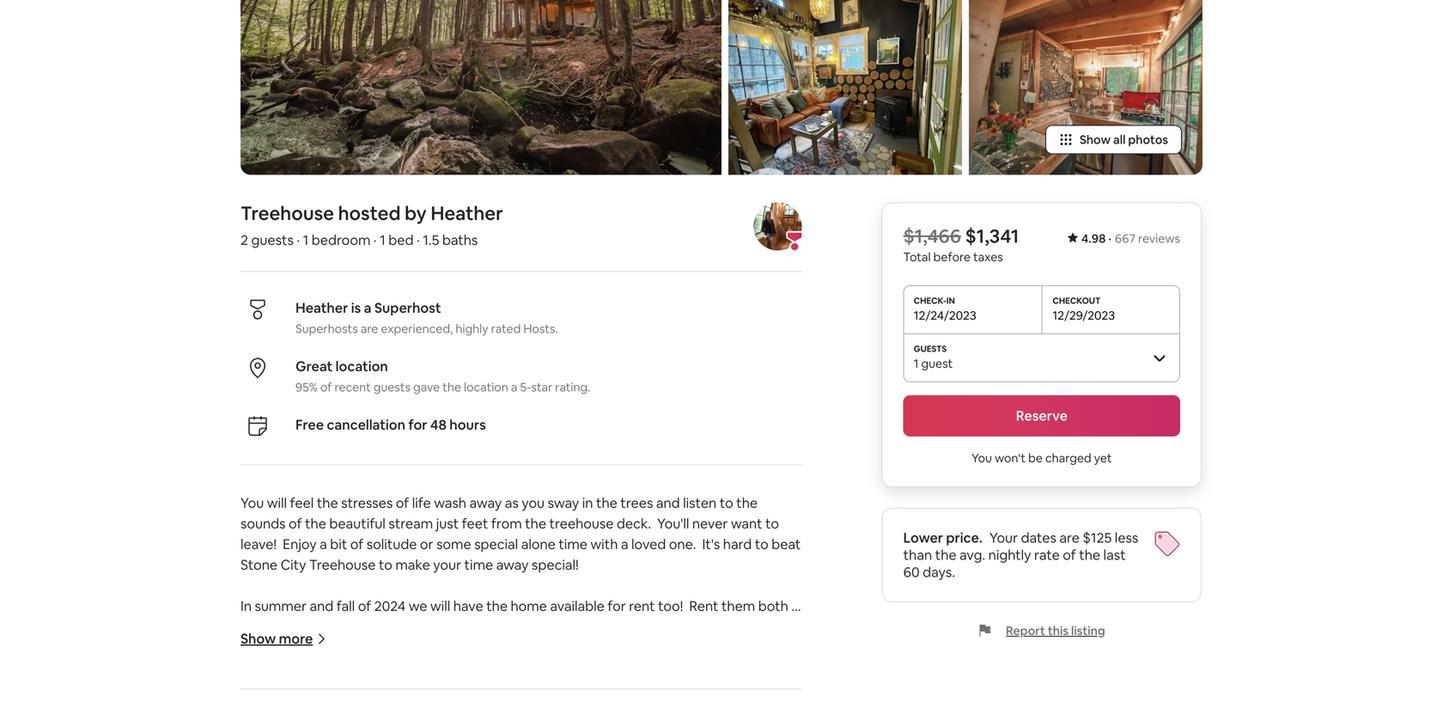 Task type: locate. For each thing, give the bounding box(es) containing it.
1 · from the left
[[1109, 231, 1112, 246]]

of right bit
[[350, 535, 364, 553]]

the down you
[[525, 515, 547, 532]]

them
[[722, 597, 756, 615]]

you
[[972, 450, 993, 466], [241, 494, 264, 512]]

away
[[470, 494, 502, 512], [496, 556, 529, 574]]

0 vertical spatial time
[[559, 535, 588, 553]]

to up beat
[[766, 515, 780, 532]]

taxes
[[974, 249, 1004, 265]]

5-
[[520, 379, 532, 395]]

1 vertical spatial you
[[241, 494, 264, 512]]

your dates are $125 less than the avg. nightly rate of the last 60 days.
[[904, 529, 1139, 581]]

enjoy
[[283, 535, 317, 553]]

1 horizontal spatial with
[[591, 535, 618, 553]]

0 vertical spatial guests
[[251, 231, 294, 249]]

1 horizontal spatial for
[[608, 597, 626, 615]]

0 vertical spatial with
[[591, 535, 618, 553]]

0 vertical spatial treehouse
[[241, 201, 334, 226]]

recent
[[335, 379, 371, 395]]

away down special
[[496, 556, 529, 574]]

listing
[[1072, 623, 1106, 639]]

of right 95% at the bottom of the page
[[320, 379, 332, 395]]

report
[[1007, 623, 1046, 639]]

1
[[303, 231, 309, 249], [380, 231, 386, 249], [914, 356, 919, 371]]

and inside you will feel the stresses of life wash away as you sway in the trees and listen to the sounds of the beautiful stream just feet from the treehouse deck.  you'll never want to leave!  enjoy a bit of solitude or some special alone time with a loved one.  it's hard to beat stone city treehouse to make your time away special!
[[657, 494, 680, 512]]

this
[[1048, 623, 1069, 639]]

time down special
[[465, 556, 493, 574]]

reviews
[[1139, 231, 1181, 246]]

and left fall at the left of the page
[[310, 597, 334, 615]]

the up want
[[737, 494, 758, 512]]

guests right 2
[[251, 231, 294, 249]]

1 horizontal spatial location
[[464, 379, 509, 395]]

1 vertical spatial treehouse
[[309, 556, 376, 574]]

1 left bedroom
[[303, 231, 309, 249]]

2 horizontal spatial 1
[[914, 356, 919, 371]]

1 left bed
[[380, 231, 386, 249]]

or up make
[[420, 535, 434, 553]]

hard
[[724, 535, 752, 553]]

0 vertical spatial you
[[972, 450, 993, 466]]

the
[[443, 379, 461, 395], [317, 494, 338, 512], [596, 494, 618, 512], [737, 494, 758, 512], [305, 515, 326, 532], [525, 515, 547, 532], [936, 546, 957, 564], [1080, 546, 1101, 564], [487, 597, 508, 615]]

bedroom
[[312, 231, 371, 249]]

3 · from the left
[[374, 231, 377, 249]]

show more
[[241, 630, 313, 648]]

for left "rent"
[[608, 597, 626, 615]]

are inside heather is a superhost superhosts are experienced, highly rated hosts.
[[361, 321, 378, 336]]

0 vertical spatial are
[[361, 321, 378, 336]]

1 vertical spatial for
[[608, 597, 626, 615]]

1 vertical spatial show
[[241, 630, 276, 648]]

of right the rate
[[1063, 546, 1077, 564]]

fall
[[337, 597, 355, 615]]

star
[[532, 379, 553, 395]]

guests inside great location 95% of recent guests gave the location a 5-star rating.
[[374, 379, 411, 395]]

0 horizontal spatial for
[[409, 416, 428, 434]]

days.
[[923, 563, 956, 581]]

1 vertical spatial are
[[1060, 529, 1080, 547]]

1 guest button
[[904, 333, 1181, 382]]

guests inside treehouse hosted by heather 2 guests · 1 bedroom · 1 bed · 1.5 baths
[[251, 231, 294, 249]]

time down treehouse
[[559, 535, 588, 553]]

report this listing button
[[979, 623, 1106, 639]]

you left won't
[[972, 450, 993, 466]]

1 vertical spatial guests
[[374, 379, 411, 395]]

guests left gave
[[374, 379, 411, 395]]

heather is a superhost superhosts are experienced, highly rated hosts.
[[296, 299, 558, 336]]

to right hard
[[755, 535, 769, 553]]

last
[[1104, 546, 1126, 564]]

photos
[[1129, 132, 1169, 147]]

0 vertical spatial show
[[1080, 132, 1111, 147]]

show for show all photos
[[1080, 132, 1111, 147]]

dramatic view of the treehouse from the stream



(photo by chris daniele) image
[[241, 0, 722, 175]]

beat
[[772, 535, 801, 553]]

we
[[409, 597, 428, 615]]

location left the 5-
[[464, 379, 509, 395]]

1 horizontal spatial guests
[[374, 379, 411, 395]]

you up sounds
[[241, 494, 264, 512]]

are
[[361, 321, 378, 336], [1060, 529, 1080, 547]]

0 horizontal spatial guests
[[251, 231, 294, 249]]

the left last
[[1080, 546, 1101, 564]]

avg.
[[960, 546, 986, 564]]

loved
[[632, 535, 666, 553]]

your
[[433, 556, 462, 574]]

heather
[[296, 299, 348, 317]]

will inside in summer and fall of 2024 we will have the home available for rent too!  rent them both together or come back another time with friends!
[[431, 597, 451, 615]]

hours
[[450, 416, 486, 434]]

solitude
[[367, 535, 417, 553]]

with inside you will feel the stresses of life wash away as you sway in the trees and listen to the sounds of the beautiful stream just feet from the treehouse deck.  you'll never want to leave!  enjoy a bit of solitude or some special alone time with a loved one.  it's hard to beat stone city treehouse to make your time away special!
[[591, 535, 618, 553]]

1 vertical spatial away
[[496, 556, 529, 574]]

are down is
[[361, 321, 378, 336]]

are left $125 on the bottom of page
[[1060, 529, 1080, 547]]

treehouse
[[241, 201, 334, 226], [309, 556, 376, 574]]

the inside in summer and fall of 2024 we will have the home available for rent too!  rent them both together or come back another time with friends!
[[487, 597, 508, 615]]

1 vertical spatial will
[[431, 597, 451, 615]]

available
[[550, 597, 605, 615]]

sounds
[[241, 515, 286, 532]]

· left bedroom
[[297, 231, 300, 249]]

2
[[241, 231, 248, 249]]

stream
[[389, 515, 433, 532]]

95%
[[296, 379, 318, 395]]

than
[[904, 546, 933, 564]]

and up you'll
[[657, 494, 680, 512]]

hosts.
[[524, 321, 558, 336]]

a down deck.
[[621, 535, 629, 553]]

show down in on the left bottom
[[241, 630, 276, 648]]

in
[[241, 597, 252, 615]]

· left 667 at top right
[[1109, 231, 1112, 246]]

less
[[1115, 529, 1139, 547]]

together
[[241, 618, 297, 636]]

0 horizontal spatial or
[[300, 618, 314, 636]]

treehouse inside treehouse hosted by heather 2 guests · 1 bedroom · 1 bed · 1.5 baths
[[241, 201, 334, 226]]

show more button
[[241, 630, 327, 648]]

to down solitude at the bottom of page
[[379, 556, 393, 574]]

you inside you will feel the stresses of life wash away as you sway in the trees and listen to the sounds of the beautiful stream just feet from the treehouse deck.  you'll never want to leave!  enjoy a bit of solitude or some special alone time with a loved one.  it's hard to beat stone city treehouse to make your time away special!
[[241, 494, 264, 512]]

time down have
[[442, 618, 471, 636]]

0 horizontal spatial will
[[267, 494, 287, 512]]

0 horizontal spatial and
[[310, 597, 334, 615]]

0 vertical spatial or
[[420, 535, 434, 553]]

0 vertical spatial will
[[267, 494, 287, 512]]

0 horizontal spatial are
[[361, 321, 378, 336]]

make
[[396, 556, 430, 574]]

location up recent
[[336, 357, 388, 375]]

of right fall at the left of the page
[[358, 597, 371, 615]]

you for you won't be charged yet
[[972, 450, 993, 466]]

1 left guest
[[914, 356, 919, 371]]

the right gave
[[443, 379, 461, 395]]

a right is
[[364, 299, 372, 317]]

just
[[436, 515, 459, 532]]

with down treehouse
[[591, 535, 618, 553]]

1 vertical spatial or
[[300, 618, 314, 636]]

· left the 1.5
[[417, 231, 420, 249]]

a left the 5-
[[511, 379, 518, 395]]

you won't be charged yet
[[972, 450, 1113, 466]]

or inside you will feel the stresses of life wash away as you sway in the trees and listen to the sounds of the beautiful stream just feet from the treehouse deck.  you'll never want to leave!  enjoy a bit of solitude or some special alone time with a loved one.  it's hard to beat stone city treehouse to make your time away special!
[[420, 535, 434, 553]]

time
[[559, 535, 588, 553], [465, 556, 493, 574], [442, 618, 471, 636]]

want
[[731, 515, 763, 532]]

yet
[[1095, 450, 1113, 466]]

1 horizontal spatial you
[[972, 450, 993, 466]]

1 horizontal spatial will
[[431, 597, 451, 615]]

for left 48
[[409, 416, 428, 434]]

to up "never"
[[720, 494, 734, 512]]

1 vertical spatial with
[[474, 618, 502, 636]]

will
[[267, 494, 287, 512], [431, 597, 451, 615]]

guests
[[251, 231, 294, 249], [374, 379, 411, 395]]

1 horizontal spatial are
[[1060, 529, 1080, 547]]

1 horizontal spatial show
[[1080, 132, 1111, 147]]

· left bed
[[374, 231, 377, 249]]

1 vertical spatial and
[[310, 597, 334, 615]]

away up feet
[[470, 494, 502, 512]]

one.
[[669, 535, 697, 553]]

or
[[420, 535, 434, 553], [300, 618, 314, 636]]

reserve
[[1017, 407, 1068, 425]]

heather is a superhost. learn more about heather. image
[[754, 202, 802, 250], [754, 202, 802, 250]]

2 vertical spatial time
[[442, 618, 471, 636]]

will up sounds
[[267, 494, 287, 512]]

price.
[[947, 529, 983, 547]]

show inside show all photos button
[[1080, 132, 1111, 147]]

both
[[759, 597, 789, 615]]

leave!
[[241, 535, 277, 553]]

the right have
[[487, 597, 508, 615]]

1 vertical spatial location
[[464, 379, 509, 395]]

show left all
[[1080, 132, 1111, 147]]

0 horizontal spatial show
[[241, 630, 276, 648]]

of inside your dates are $125 less than the avg. nightly rate of the last 60 days.
[[1063, 546, 1077, 564]]

$1,466
[[904, 224, 962, 248]]

sway
[[548, 494, 580, 512]]

0 horizontal spatial you
[[241, 494, 264, 512]]

cancellation
[[327, 416, 406, 434]]

of inside in summer and fall of 2024 we will have the home available for rent too!  rent them both together or come back another time with friends!
[[358, 597, 371, 615]]

with down have
[[474, 618, 502, 636]]

time inside in summer and fall of 2024 we will have the home available for rent too!  rent them both together or come back another time with friends!
[[442, 618, 471, 636]]

0 horizontal spatial with
[[474, 618, 502, 636]]

1 horizontal spatial and
[[657, 494, 680, 512]]

will right we
[[431, 597, 451, 615]]

or left come
[[300, 618, 314, 636]]

treehouse down bit
[[309, 556, 376, 574]]

stone
[[241, 556, 278, 574]]

treehouse up 2
[[241, 201, 334, 226]]

of left life
[[396, 494, 409, 512]]

0 vertical spatial and
[[657, 494, 680, 512]]

special!
[[532, 556, 579, 574]]

0 vertical spatial location
[[336, 357, 388, 375]]

1 horizontal spatial or
[[420, 535, 434, 553]]

in
[[583, 494, 593, 512]]

show
[[1080, 132, 1111, 147], [241, 630, 276, 648]]



Task type: vqa. For each thing, say whether or not it's contained in the screenshot.
2nd add to wishlist: apartment in montegufoni, italy ICON from right
no



Task type: describe. For each thing, give the bounding box(es) containing it.
1 guest
[[914, 356, 953, 371]]

the mini kitchen in the treehouse 




(photo by chris daniele) image
[[970, 0, 1203, 175]]

are inside your dates are $125 less than the avg. nightly rate of the last 60 days.
[[1060, 529, 1080, 547]]

superhosts
[[296, 321, 358, 336]]

come
[[317, 618, 353, 636]]

in summer and fall of 2024 we will have the home available for rent too!  rent them both together or come back another time with friends!
[[241, 597, 792, 636]]

great
[[296, 357, 333, 375]]

show all photos
[[1080, 132, 1169, 147]]

is
[[351, 299, 361, 317]]

12/24/2023
[[914, 308, 977, 323]]

charged
[[1046, 450, 1092, 466]]

with inside in summer and fall of 2024 we will have the home available for rent too!  rent them both together or come back another time with friends!
[[474, 618, 502, 636]]

back
[[356, 618, 386, 636]]

rating.
[[555, 379, 591, 395]]

1 inside popup button
[[914, 356, 919, 371]]

12/29/2023
[[1053, 308, 1116, 323]]

48
[[431, 416, 447, 434]]

for inside in summer and fall of 2024 we will have the home available for rent too!  rent them both together or come back another time with friends!
[[608, 597, 626, 615]]

guest
[[922, 356, 953, 371]]

all
[[1114, 132, 1126, 147]]

lovely treehouse in the woods next to stream image 3 image
[[729, 0, 963, 175]]

0 vertical spatial away
[[470, 494, 502, 512]]

city
[[281, 556, 306, 574]]

4 · from the left
[[417, 231, 420, 249]]

great location 95% of recent guests gave the location a 5-star rating.
[[296, 357, 591, 395]]

home
[[511, 597, 547, 615]]

show all photos button
[[1046, 125, 1183, 154]]

treehouse
[[550, 515, 614, 532]]

1 horizontal spatial 1
[[380, 231, 386, 249]]

more
[[279, 630, 313, 648]]

the left avg.
[[936, 546, 957, 564]]

0 horizontal spatial 1
[[303, 231, 309, 249]]

will inside you will feel the stresses of life wash away as you sway in the trees and listen to the sounds of the beautiful stream just feet from the treehouse deck.  you'll never want to leave!  enjoy a bit of solitude or some special alone time with a loved one.  it's hard to beat stone city treehouse to make your time away special!
[[267, 494, 287, 512]]

alone
[[521, 535, 556, 553]]

the down feel
[[305, 515, 326, 532]]

1.5
[[423, 231, 440, 249]]

free cancellation for 48 hours
[[296, 416, 486, 434]]

listen
[[683, 494, 717, 512]]

and inside in summer and fall of 2024 we will have the home available for rent too!  rent them both together or come back another time with friends!
[[310, 597, 334, 615]]

by heather
[[405, 201, 503, 226]]

$1,341
[[966, 224, 1020, 248]]

4.98 · 667 reviews
[[1082, 231, 1181, 246]]

hosted
[[338, 201, 401, 226]]

the right feel
[[317, 494, 338, 512]]

free
[[296, 416, 324, 434]]

too!
[[658, 597, 684, 615]]

60
[[904, 563, 920, 581]]

1 vertical spatial time
[[465, 556, 493, 574]]

superhost
[[375, 299, 441, 317]]

of up the enjoy
[[289, 515, 302, 532]]

deck.
[[617, 515, 652, 532]]

$1,466 $1,341 total before taxes
[[904, 224, 1020, 265]]

or inside in summer and fall of 2024 we will have the home available for rent too!  rent them both together or come back another time with friends!
[[300, 618, 314, 636]]

of inside great location 95% of recent guests gave the location a 5-star rating.
[[320, 379, 332, 395]]

beautiful
[[329, 515, 386, 532]]

show for show more
[[241, 630, 276, 648]]

total
[[904, 249, 931, 265]]

stresses
[[341, 494, 393, 512]]

life
[[412, 494, 431, 512]]

bed
[[389, 231, 414, 249]]

the right in
[[596, 494, 618, 512]]

a left bit
[[320, 535, 327, 553]]

have
[[454, 597, 484, 615]]

you will feel the stresses of life wash away as you sway in the trees and listen to the sounds of the beautiful stream just feet from the treehouse deck.  you'll never want to leave!  enjoy a bit of solitude or some special alone time with a loved one.  it's hard to beat stone city treehouse to make your time away special!
[[241, 494, 804, 574]]

rent
[[690, 597, 719, 615]]

a inside heather is a superhost superhosts are experienced, highly rated hosts.
[[364, 299, 372, 317]]

you for you will feel the stresses of life wash away as you sway in the trees and listen to the sounds of the beautiful stream just feet from the treehouse deck.  you'll never want to leave!  enjoy a bit of solitude or some special alone time with a loved one.  it's hard to beat stone city treehouse to make your time away special!
[[241, 494, 264, 512]]

your
[[990, 529, 1019, 547]]

dates
[[1022, 529, 1057, 547]]

highly
[[456, 321, 489, 336]]

0 vertical spatial for
[[409, 416, 428, 434]]

667
[[1116, 231, 1136, 246]]

you'll
[[658, 515, 690, 532]]

2 · from the left
[[297, 231, 300, 249]]

4.98
[[1082, 231, 1106, 246]]

before
[[934, 249, 971, 265]]

treehouse inside you will feel the stresses of life wash away as you sway in the trees and listen to the sounds of the beautiful stream just feet from the treehouse deck.  you'll never want to leave!  enjoy a bit of solitude or some special alone time with a loved one.  it's hard to beat stone city treehouse to make your time away special!
[[309, 556, 376, 574]]

rated
[[491, 321, 521, 336]]

it's
[[703, 535, 721, 553]]

feel
[[290, 494, 314, 512]]

rate
[[1035, 546, 1060, 564]]

as
[[505, 494, 519, 512]]

trees
[[621, 494, 654, 512]]

0 horizontal spatial location
[[336, 357, 388, 375]]

never
[[693, 515, 728, 532]]

special
[[475, 535, 518, 553]]

lower
[[904, 529, 944, 547]]

$125
[[1083, 529, 1112, 547]]

the inside great location 95% of recent guests gave the location a 5-star rating.
[[443, 379, 461, 395]]

a inside great location 95% of recent guests gave the location a 5-star rating.
[[511, 379, 518, 395]]

baths
[[443, 231, 478, 249]]

reserve button
[[904, 395, 1181, 437]]

another
[[389, 618, 439, 636]]

2024
[[374, 597, 406, 615]]

summer
[[255, 597, 307, 615]]

wash
[[434, 494, 467, 512]]

nightly
[[989, 546, 1032, 564]]

be
[[1029, 450, 1043, 466]]



